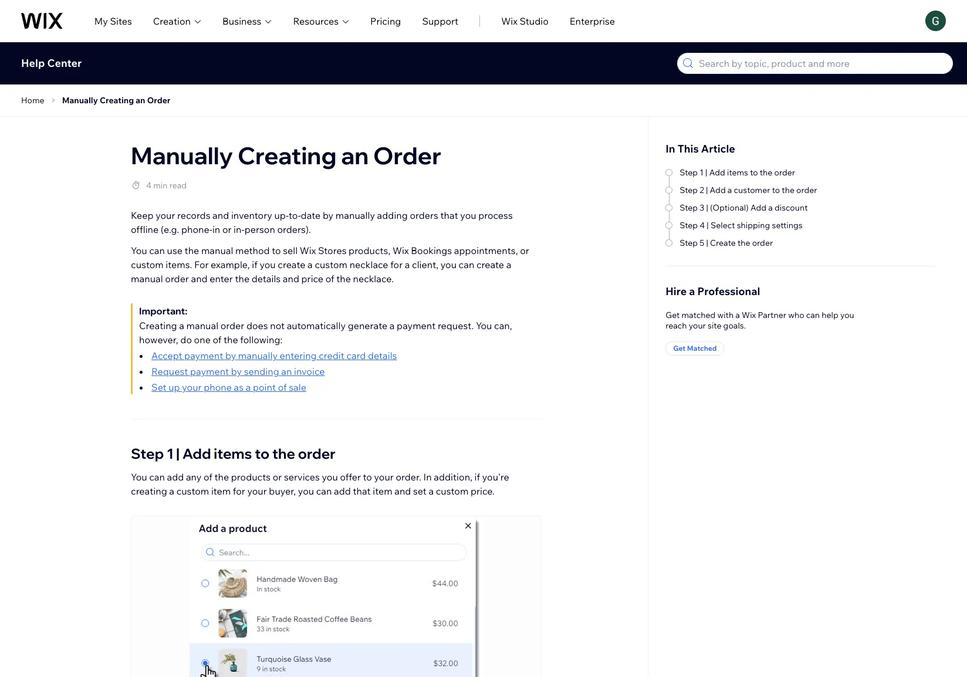 Task type: locate. For each thing, give the bounding box(es) containing it.
step left "select"
[[680, 220, 699, 231]]

can up creating
[[149, 472, 165, 483]]

add down article
[[710, 167, 726, 178]]

items up step 2 | add a customer to the order
[[728, 167, 749, 178]]

customer
[[735, 185, 771, 196]]

that down offer
[[353, 486, 371, 497]]

records
[[177, 210, 211, 221]]

add
[[167, 472, 184, 483], [334, 486, 351, 497]]

one
[[194, 334, 211, 346]]

bookings
[[411, 245, 452, 257]]

sale
[[289, 382, 307, 393]]

0 vertical spatial add
[[167, 472, 184, 483]]

4 left min
[[146, 180, 152, 191]]

appointments,
[[454, 245, 518, 257]]

you for custom
[[131, 245, 147, 257]]

by
[[323, 210, 334, 221], [225, 350, 236, 362], [231, 366, 242, 378]]

this
[[678, 142, 699, 156]]

create down appointments,
[[477, 259, 505, 271]]

enterprise
[[570, 15, 615, 27]]

1 horizontal spatial if
[[475, 472, 481, 483]]

you right help
[[841, 310, 855, 321]]

order inside important: creating a manual order does not automatically generate a payment request. you can, however, do one of the following: accept payment by manually entering credit card details request payment by sending an invoice set up your phone as a point of sale
[[221, 320, 245, 332]]

0 horizontal spatial an
[[136, 95, 145, 106]]

2 vertical spatial manual
[[186, 320, 219, 332]]

for down products
[[233, 486, 245, 497]]

add down offer
[[334, 486, 351, 497]]

0 horizontal spatial details
[[252, 273, 281, 285]]

0 vertical spatial manually
[[336, 210, 375, 221]]

0 vertical spatial step 1 | add items to the order
[[680, 167, 796, 178]]

inventory
[[231, 210, 272, 221]]

4 down 3
[[700, 220, 706, 231]]

in up set
[[424, 472, 432, 483]]

create down the sell
[[278, 259, 306, 271]]

services
[[284, 472, 320, 483]]

0 vertical spatial by
[[323, 210, 334, 221]]

1 horizontal spatial 1
[[700, 167, 704, 178]]

buyer,
[[269, 486, 296, 497]]

in left the this
[[666, 142, 676, 156]]

manually
[[62, 95, 98, 106], [131, 141, 233, 170]]

for
[[194, 259, 209, 271]]

order
[[147, 95, 171, 106], [374, 141, 442, 170]]

0 horizontal spatial items
[[214, 445, 252, 463]]

can inside get matched with a wix partner who can help you reach your site goals.
[[807, 310, 820, 321]]

manually down center
[[62, 95, 98, 106]]

details
[[252, 273, 281, 285], [368, 350, 397, 362]]

or right in
[[223, 224, 232, 236]]

custom down any
[[177, 486, 209, 497]]

you up creating
[[131, 472, 147, 483]]

to up discount
[[773, 185, 781, 196]]

in inside you can add any of the products or services you offer to your order. in addition, if you're creating a custom item for your buyer, you can add that item and set a custom price.
[[424, 472, 432, 483]]

0 vertical spatial 4
[[146, 180, 152, 191]]

set
[[152, 382, 167, 393]]

creating
[[100, 95, 134, 106], [238, 141, 337, 170], [139, 320, 177, 332]]

get inside get matched link
[[674, 344, 686, 353]]

0 vertical spatial creating
[[100, 95, 134, 106]]

0 vertical spatial you
[[131, 245, 147, 257]]

1 vertical spatial 1
[[167, 445, 174, 463]]

to up products
[[255, 445, 270, 463]]

get down hire on the right top of page
[[666, 310, 680, 321]]

min
[[153, 180, 168, 191]]

you down offline on the left
[[131, 245, 147, 257]]

creation button
[[153, 14, 201, 28]]

of right one
[[213, 334, 222, 346]]

the up discount
[[783, 185, 795, 196]]

if down the method
[[252, 259, 258, 271]]

0 vertical spatial or
[[223, 224, 232, 236]]

creation
[[153, 15, 191, 27]]

in-
[[234, 224, 245, 236]]

screenshot of product selection popup image
[[190, 517, 483, 678]]

wix left studio
[[502, 15, 518, 27]]

1 vertical spatial that
[[353, 486, 371, 497]]

the right one
[[224, 334, 238, 346]]

for up the necklace.
[[391, 259, 403, 271]]

step 1 | add items to the order up step 2 | add a customer to the order
[[680, 167, 796, 178]]

you inside you can use the manual method to sell wix stores products, wix bookings appointments, or custom items. for example, if you create a custom necklace for a client, you can create a manual order and enter the details and price of the necklace.
[[131, 245, 147, 257]]

of inside you can use the manual method to sell wix stores products, wix bookings appointments, or custom items. for example, if you create a custom necklace for a client, you can create a manual order and enter the details and price of the necklace.
[[326, 273, 335, 285]]

1 vertical spatial for
[[233, 486, 245, 497]]

1 vertical spatial payment
[[184, 350, 223, 362]]

1 vertical spatial manually
[[131, 141, 233, 170]]

1 vertical spatial add
[[334, 486, 351, 497]]

1 vertical spatial or
[[520, 245, 530, 257]]

my sites link
[[94, 14, 132, 28]]

resources button
[[293, 14, 349, 28]]

0 vertical spatial manual
[[201, 245, 233, 257]]

and up in
[[213, 210, 229, 221]]

get for get matched
[[674, 344, 686, 353]]

5
[[700, 238, 705, 248]]

you inside you can add any of the products or services you offer to your order. in addition, if you're creating a custom item for your buyer, you can add that item and set a custom price.
[[131, 472, 147, 483]]

hire a professional
[[666, 285, 761, 298]]

creating inside important: creating a manual order does not automatically generate a payment request. you can, however, do one of the following: accept payment by manually entering credit card details request payment by sending an invoice set up your phone as a point of sale
[[139, 320, 177, 332]]

can,
[[495, 320, 512, 332]]

you left offer
[[322, 472, 338, 483]]

1 vertical spatial you
[[476, 320, 492, 332]]

get
[[666, 310, 680, 321], [674, 344, 686, 353]]

1 horizontal spatial item
[[373, 486, 393, 497]]

your inside keep your records and inventory up-to-date by manually adding orders that you process offline (e.g. phone-in or in-person orders).
[[156, 210, 175, 221]]

1 horizontal spatial that
[[441, 210, 459, 221]]

|
[[706, 167, 708, 178], [707, 185, 709, 196], [707, 203, 709, 213], [708, 220, 710, 231], [707, 238, 709, 248], [176, 445, 180, 463]]

does
[[247, 320, 268, 332]]

in this article
[[666, 142, 736, 156]]

get left 'matched'
[[674, 344, 686, 353]]

manual up one
[[186, 320, 219, 332]]

business button
[[223, 14, 272, 28]]

the inside important: creating a manual order does not automatically generate a payment request. you can, however, do one of the following: accept payment by manually entering credit card details request payment by sending an invoice set up your phone as a point of sale
[[224, 334, 238, 346]]

that
[[441, 210, 459, 221], [353, 486, 371, 497]]

1 horizontal spatial an
[[281, 366, 292, 378]]

2 vertical spatial or
[[273, 472, 282, 483]]

manually creating an order
[[62, 95, 171, 106], [131, 141, 442, 170]]

you left "can,"
[[476, 320, 492, 332]]

0 vertical spatial that
[[441, 210, 459, 221]]

1 horizontal spatial add
[[334, 486, 351, 497]]

1 vertical spatial in
[[424, 472, 432, 483]]

1 vertical spatial manually
[[238, 350, 278, 362]]

0 vertical spatial details
[[252, 273, 281, 285]]

manually up read
[[131, 141, 233, 170]]

1 vertical spatial step 1 | add items to the order
[[131, 445, 336, 463]]

2 vertical spatial an
[[281, 366, 292, 378]]

2 vertical spatial creating
[[139, 320, 177, 332]]

or inside you can use the manual method to sell wix stores products, wix bookings appointments, or custom items. for example, if you create a custom necklace for a client, you can create a manual order and enter the details and price of the necklace.
[[520, 245, 530, 257]]

or
[[223, 224, 232, 236], [520, 245, 530, 257], [273, 472, 282, 483]]

2 horizontal spatial creating
[[238, 141, 337, 170]]

of right price
[[326, 273, 335, 285]]

important: creating a manual order does not automatically generate a payment request. you can, however, do one of the following: accept payment by manually entering credit card details request payment by sending an invoice set up your phone as a point of sale
[[139, 305, 512, 393]]

0 horizontal spatial creating
[[100, 95, 134, 106]]

items up products
[[214, 445, 252, 463]]

accept
[[152, 350, 182, 362]]

1 horizontal spatial create
[[477, 259, 505, 271]]

sending
[[244, 366, 279, 378]]

manually left adding
[[336, 210, 375, 221]]

1 vertical spatial details
[[368, 350, 397, 362]]

get for get matched with a wix partner who can help you reach your site goals.
[[666, 310, 680, 321]]

the down necklace
[[337, 273, 351, 285]]

you left process
[[461, 210, 477, 221]]

or inside keep your records and inventory up-to-date by manually adding orders that you process offline (e.g. phone-in or in-person orders).
[[223, 224, 232, 236]]

1 create from the left
[[278, 259, 306, 271]]

request
[[152, 366, 188, 378]]

1 item from the left
[[211, 486, 231, 497]]

0 horizontal spatial for
[[233, 486, 245, 497]]

1 vertical spatial an
[[341, 141, 369, 170]]

your up (e.g.
[[156, 210, 175, 221]]

0 horizontal spatial create
[[278, 259, 306, 271]]

you inside keep your records and inventory up-to-date by manually adding orders that you process offline (e.g. phone-in or in-person orders).
[[461, 210, 477, 221]]

payment up phone
[[190, 366, 229, 378]]

by up the request payment by sending an invoice link at the left of the page
[[225, 350, 236, 362]]

in
[[213, 224, 220, 236]]

a right as
[[246, 382, 251, 393]]

0 horizontal spatial or
[[223, 224, 232, 236]]

request payment by sending an invoice link
[[152, 366, 325, 378]]

custom down addition,
[[436, 486, 469, 497]]

0 vertical spatial for
[[391, 259, 403, 271]]

step down the this
[[680, 167, 699, 178]]

invoice
[[294, 366, 325, 378]]

1 vertical spatial if
[[475, 472, 481, 483]]

or up "buyer,"
[[273, 472, 282, 483]]

1 up creating
[[167, 445, 174, 463]]

0 horizontal spatial add
[[167, 472, 184, 483]]

manual up important: on the top left of page
[[131, 273, 163, 285]]

set up your phone as a point of sale link
[[152, 382, 307, 393]]

by up as
[[231, 366, 242, 378]]

to
[[751, 167, 759, 178], [773, 185, 781, 196], [272, 245, 281, 257], [255, 445, 270, 463], [363, 472, 372, 483]]

for inside you can use the manual method to sell wix stores products, wix bookings appointments, or custom items. for example, if you create a custom necklace for a client, you can create a manual order and enter the details and price of the necklace.
[[391, 259, 403, 271]]

do
[[180, 334, 192, 346]]

can left use
[[149, 245, 165, 257]]

if
[[252, 259, 258, 271], [475, 472, 481, 483]]

of right any
[[204, 472, 213, 483]]

a right creating
[[169, 486, 174, 497]]

by right date
[[323, 210, 334, 221]]

a left discount
[[769, 203, 774, 213]]

process
[[479, 210, 513, 221]]

the inside you can add any of the products or services you offer to your order. in addition, if you're creating a custom item for your buyer, you can add that item and set a custom price.
[[215, 472, 229, 483]]

of
[[326, 273, 335, 285], [213, 334, 222, 346], [278, 382, 287, 393], [204, 472, 213, 483]]

an
[[136, 95, 145, 106], [341, 141, 369, 170], [281, 366, 292, 378]]

keep your records and inventory up-to-date by manually adding orders that you process offline (e.g. phone-in or in-person orders).
[[131, 210, 513, 236]]

up
[[169, 382, 180, 393]]

manually down following:
[[238, 350, 278, 362]]

0 horizontal spatial item
[[211, 486, 231, 497]]

wix left partner
[[742, 310, 757, 321]]

2 horizontal spatial or
[[520, 245, 530, 257]]

1 horizontal spatial items
[[728, 167, 749, 178]]

method
[[236, 245, 270, 257]]

add
[[710, 167, 726, 178], [711, 185, 727, 196], [751, 203, 767, 213], [182, 445, 211, 463]]

can right who at the top of page
[[807, 310, 820, 321]]

the up services on the bottom of page
[[272, 445, 295, 463]]

you inside get matched with a wix partner who can help you reach your site goals.
[[841, 310, 855, 321]]

1 horizontal spatial manually
[[131, 141, 233, 170]]

0 vertical spatial 1
[[700, 167, 704, 178]]

custom left items.
[[131, 259, 164, 271]]

1 horizontal spatial manually
[[336, 210, 375, 221]]

generate
[[348, 320, 388, 332]]

manual
[[201, 245, 233, 257], [131, 273, 163, 285], [186, 320, 219, 332]]

0 horizontal spatial in
[[424, 472, 432, 483]]

step 5 | create the order
[[680, 238, 774, 248]]

1 horizontal spatial or
[[273, 472, 282, 483]]

can
[[149, 245, 165, 257], [459, 259, 475, 271], [807, 310, 820, 321], [149, 472, 165, 483], [316, 486, 332, 497]]

2 vertical spatial you
[[131, 472, 147, 483]]

0 horizontal spatial manually
[[62, 95, 98, 106]]

a inside get matched with a wix partner who can help you reach your site goals.
[[736, 310, 741, 321]]

pricing link
[[371, 14, 401, 28]]

0 horizontal spatial manually
[[238, 350, 278, 362]]

details right the card
[[368, 350, 397, 362]]

0 horizontal spatial 1
[[167, 445, 174, 463]]

your
[[156, 210, 175, 221], [689, 321, 706, 331], [182, 382, 202, 393], [374, 472, 394, 483], [247, 486, 267, 497]]

0 horizontal spatial if
[[252, 259, 258, 271]]

professional
[[698, 285, 761, 298]]

price.
[[471, 486, 495, 497]]

3
[[700, 203, 705, 213]]

1 vertical spatial get
[[674, 344, 686, 353]]

1 horizontal spatial details
[[368, 350, 397, 362]]

item
[[211, 486, 231, 497], [373, 486, 393, 497]]

0 vertical spatial if
[[252, 259, 258, 271]]

help
[[21, 56, 45, 70]]

for inside you can add any of the products or services you offer to your order. in addition, if you're creating a custom item for your buyer, you can add that item and set a custom price.
[[233, 486, 245, 497]]

0 vertical spatial get
[[666, 310, 680, 321]]

a right hire on the right top of page
[[690, 285, 696, 298]]

if up price.
[[475, 472, 481, 483]]

2 item from the left
[[373, 486, 393, 497]]

(e.g.
[[161, 224, 179, 236]]

partner
[[758, 310, 787, 321]]

that inside keep your records and inventory up-to-date by manually adding orders that you process offline (e.g. phone-in or in-person orders).
[[441, 210, 459, 221]]

2 horizontal spatial an
[[341, 141, 369, 170]]

your right up
[[182, 382, 202, 393]]

1 horizontal spatial 4
[[700, 220, 706, 231]]

if inside you can use the manual method to sell wix stores products, wix bookings appointments, or custom items. for example, if you create a custom necklace for a client, you can create a manual order and enter the details and price of the necklace.
[[252, 259, 258, 271]]

step 3 | (optional) add a discount
[[680, 203, 809, 213]]

any
[[186, 472, 202, 483]]

a right with
[[736, 310, 741, 321]]

to left the sell
[[272, 245, 281, 257]]

0 horizontal spatial 4
[[146, 180, 152, 191]]

and left price
[[283, 273, 300, 285]]

if inside you can add any of the products or services you offer to your order. in addition, if you're creating a custom item for your buyer, you can add that item and set a custom price.
[[475, 472, 481, 483]]

your left site
[[689, 321, 706, 331]]

1 horizontal spatial order
[[374, 141, 442, 170]]

0 horizontal spatial that
[[353, 486, 371, 497]]

manual up example,
[[201, 245, 233, 257]]

and down order.
[[395, 486, 411, 497]]

payment left request.
[[397, 320, 436, 332]]

1 horizontal spatial in
[[666, 142, 676, 156]]

details down the method
[[252, 273, 281, 285]]

create
[[278, 259, 306, 271], [477, 259, 505, 271]]

0 vertical spatial order
[[147, 95, 171, 106]]

order
[[775, 167, 796, 178], [797, 185, 818, 196], [753, 238, 774, 248], [165, 273, 189, 285], [221, 320, 245, 332], [298, 445, 336, 463]]

4 min read
[[146, 180, 187, 191]]

1 vertical spatial 4
[[700, 220, 706, 231]]

the down step 4 | select shipping settings
[[738, 238, 751, 248]]

get inside get matched with a wix partner who can help you reach your site goals.
[[666, 310, 680, 321]]

select
[[711, 220, 736, 231]]

wix inside get matched with a wix partner who can help you reach your site goals.
[[742, 310, 757, 321]]

1 horizontal spatial for
[[391, 259, 403, 271]]

or right appointments,
[[520, 245, 530, 257]]

1 horizontal spatial creating
[[139, 320, 177, 332]]

1 vertical spatial by
[[225, 350, 236, 362]]

goals.
[[724, 321, 747, 331]]



Task type: describe. For each thing, give the bounding box(es) containing it.
wix studio
[[502, 15, 549, 27]]

profile image image
[[926, 11, 947, 31]]

add up shipping
[[751, 203, 767, 213]]

you can add any of the products or services you offer to your order. in addition, if you're creating a custom item for your buyer, you can add that item and set a custom price.
[[131, 472, 510, 497]]

offer
[[340, 472, 361, 483]]

wix left bookings
[[393, 245, 409, 257]]

your inside get matched with a wix partner who can help you reach your site goals.
[[689, 321, 706, 331]]

a up price
[[308, 259, 313, 271]]

and inside keep your records and inventory up-to-date by manually adding orders that you process offline (e.g. phone-in or in-person orders).
[[213, 210, 229, 221]]

orders).
[[277, 224, 311, 236]]

manually inside important: creating a manual order does not automatically generate a payment request. you can, however, do one of the following: accept payment by manually entering credit card details request payment by sending an invoice set up your phone as a point of sale
[[238, 350, 278, 362]]

person
[[245, 224, 275, 236]]

business
[[223, 15, 262, 27]]

card
[[347, 350, 366, 362]]

of left sale
[[278, 382, 287, 393]]

who
[[789, 310, 805, 321]]

necklace.
[[353, 273, 394, 285]]

a right set
[[429, 486, 434, 497]]

wix studio link
[[502, 14, 549, 28]]

price
[[302, 273, 324, 285]]

a up do
[[179, 320, 184, 332]]

your left order.
[[374, 472, 394, 483]]

keep
[[131, 210, 154, 221]]

1 horizontal spatial step 1 | add items to the order
[[680, 167, 796, 178]]

to inside you can add any of the products or services you offer to your order. in addition, if you're creating a custom item for your buyer, you can add that item and set a custom price.
[[363, 472, 372, 483]]

2 create from the left
[[477, 259, 505, 271]]

matched
[[688, 344, 717, 353]]

products
[[231, 472, 271, 483]]

add right '2'
[[711, 185, 727, 196]]

adding
[[377, 210, 408, 221]]

create
[[711, 238, 737, 248]]

support
[[422, 15, 459, 27]]

1 vertical spatial manually creating an order
[[131, 141, 442, 170]]

point
[[253, 382, 276, 393]]

not
[[270, 320, 285, 332]]

step left the 5
[[680, 238, 699, 248]]

your down products
[[247, 486, 267, 497]]

to up customer
[[751, 167, 759, 178]]

0 vertical spatial manually
[[62, 95, 98, 106]]

can down services on the bottom of page
[[316, 486, 332, 497]]

settings
[[773, 220, 804, 231]]

however,
[[139, 334, 178, 346]]

or inside you can add any of the products or services you offer to your order. in addition, if you're creating a custom item for your buyer, you can add that item and set a custom price.
[[273, 472, 282, 483]]

wix inside wix studio 'link'
[[502, 15, 518, 27]]

to-
[[289, 210, 301, 221]]

0 horizontal spatial order
[[147, 95, 171, 106]]

orders
[[410, 210, 439, 221]]

support link
[[422, 14, 459, 28]]

0 vertical spatial an
[[136, 95, 145, 106]]

get matched with a wix partner who can help you reach your site goals.
[[666, 310, 855, 331]]

2 vertical spatial by
[[231, 366, 242, 378]]

use
[[167, 245, 183, 257]]

0 horizontal spatial step 1 | add items to the order
[[131, 445, 336, 463]]

by inside keep your records and inventory up-to-date by manually adding orders that you process offline (e.g. phone-in or in-person orders).
[[323, 210, 334, 221]]

article
[[702, 142, 736, 156]]

matched
[[682, 310, 716, 321]]

offline
[[131, 224, 159, 236]]

you for addition,
[[131, 472, 147, 483]]

automatically
[[287, 320, 346, 332]]

manual inside important: creating a manual order does not automatically generate a payment request. you can, however, do one of the following: accept payment by manually entering credit card details request payment by sending an invoice set up your phone as a point of sale
[[186, 320, 219, 332]]

manually inside keep your records and inventory up-to-date by manually adding orders that you process offline (e.g. phone-in or in-person orders).
[[336, 210, 375, 221]]

enter
[[210, 273, 233, 285]]

my
[[94, 15, 108, 27]]

and inside you can add any of the products or services you offer to your order. in addition, if you're creating a custom item for your buyer, you can add that item and set a custom price.
[[395, 486, 411, 497]]

(optional)
[[711, 203, 750, 213]]

sell
[[283, 245, 298, 257]]

resources
[[293, 15, 339, 27]]

0 vertical spatial manually creating an order
[[62, 95, 171, 106]]

of inside you can add any of the products or services you offer to your order. in addition, if you're creating a custom item for your buyer, you can add that item and set a custom price.
[[204, 472, 213, 483]]

site
[[708, 321, 722, 331]]

details inside you can use the manual method to sell wix stores products, wix bookings appointments, or custom items. for example, if you create a custom necklace for a client, you can create a manual order and enter the details and price of the necklace.
[[252, 273, 281, 285]]

1 vertical spatial order
[[374, 141, 442, 170]]

that inside you can add any of the products or services you offer to your order. in addition, if you're creating a custom item for your buyer, you can add that item and set a custom price.
[[353, 486, 371, 497]]

can down appointments,
[[459, 259, 475, 271]]

as
[[234, 382, 244, 393]]

phone-
[[181, 224, 213, 236]]

my sites
[[94, 15, 132, 27]]

phone
[[204, 382, 232, 393]]

0 vertical spatial items
[[728, 167, 749, 178]]

addition,
[[434, 472, 473, 483]]

studio
[[520, 15, 549, 27]]

1 vertical spatial creating
[[238, 141, 337, 170]]

step 2 | add a customer to the order
[[680, 185, 818, 196]]

step up creating
[[131, 445, 164, 463]]

following:
[[240, 334, 283, 346]]

a up (optional)
[[728, 185, 733, 196]]

add up any
[[182, 445, 211, 463]]

step left '2'
[[680, 185, 699, 196]]

sites
[[110, 15, 132, 27]]

enterprise link
[[570, 14, 615, 28]]

you down services on the bottom of page
[[298, 486, 314, 497]]

Search by topic, product and more field
[[696, 53, 950, 73]]

details inside important: creating a manual order does not automatically generate a payment request. you can, however, do one of the following: accept payment by manually entering credit card details request payment by sending an invoice set up your phone as a point of sale
[[368, 350, 397, 362]]

items.
[[166, 259, 192, 271]]

step left 3
[[680, 203, 699, 213]]

step 4 | select shipping settings
[[680, 220, 804, 231]]

and down for
[[191, 273, 208, 285]]

up-
[[275, 210, 289, 221]]

you down bookings
[[441, 259, 457, 271]]

the down example,
[[235, 273, 250, 285]]

a down appointments,
[[507, 259, 512, 271]]

hire
[[666, 285, 687, 298]]

get matched
[[674, 344, 717, 353]]

1 vertical spatial items
[[214, 445, 252, 463]]

the up customer
[[761, 167, 773, 178]]

important:
[[139, 305, 188, 317]]

set
[[413, 486, 427, 497]]

to inside you can use the manual method to sell wix stores products, wix bookings appointments, or custom items. for example, if you create a custom necklace for a client, you can create a manual order and enter the details and price of the necklace.
[[272, 245, 281, 257]]

0 vertical spatial in
[[666, 142, 676, 156]]

the up for
[[185, 245, 199, 257]]

reach
[[666, 321, 687, 331]]

help
[[822, 310, 839, 321]]

pricing
[[371, 15, 401, 27]]

get matched link
[[666, 342, 725, 356]]

a left client,
[[405, 259, 410, 271]]

entering
[[280, 350, 317, 362]]

2
[[700, 185, 705, 196]]

your inside important: creating a manual order does not automatically generate a payment request. you can, however, do one of the following: accept payment by manually entering credit card details request payment by sending an invoice set up your phone as a point of sale
[[182, 382, 202, 393]]

order inside you can use the manual method to sell wix stores products, wix bookings appointments, or custom items. for example, if you create a custom necklace for a client, you can create a manual order and enter the details and price of the necklace.
[[165, 273, 189, 285]]

an inside important: creating a manual order does not automatically generate a payment request. you can, however, do one of the following: accept payment by manually entering credit card details request payment by sending an invoice set up your phone as a point of sale
[[281, 366, 292, 378]]

credit
[[319, 350, 345, 362]]

home
[[21, 95, 44, 106]]

a right the generate
[[390, 320, 395, 332]]

1 vertical spatial manual
[[131, 273, 163, 285]]

necklace
[[350, 259, 389, 271]]

you down the method
[[260, 259, 276, 271]]

0 vertical spatial payment
[[397, 320, 436, 332]]

2 vertical spatial payment
[[190, 366, 229, 378]]

you inside important: creating a manual order does not automatically generate a payment request. you can, however, do one of the following: accept payment by manually entering credit card details request payment by sending an invoice set up your phone as a point of sale
[[476, 320, 492, 332]]

date
[[301, 210, 321, 221]]

wix right the sell
[[300, 245, 316, 257]]

custom down stores
[[315, 259, 348, 271]]

creating
[[131, 486, 167, 497]]

order.
[[396, 472, 422, 483]]

you're
[[483, 472, 510, 483]]

stores
[[318, 245, 347, 257]]



Task type: vqa. For each thing, say whether or not it's contained in the screenshot.
bottommost 1
yes



